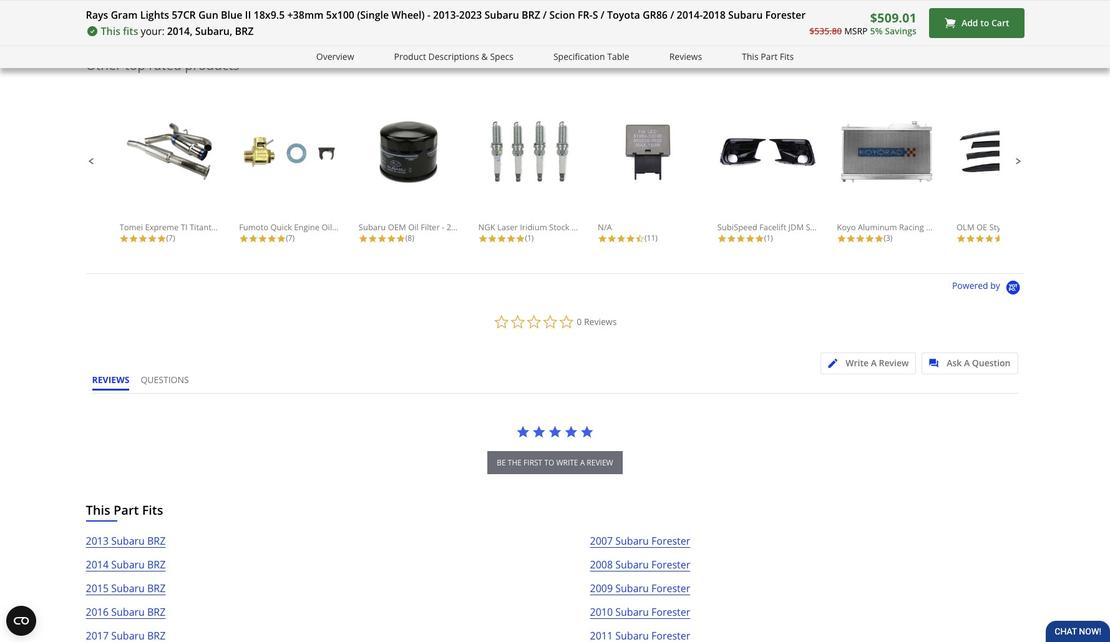 Task type: locate. For each thing, give the bounding box(es) containing it.
(1) left the jdm
[[764, 233, 773, 244]]

subaru inside 2013 subaru brz link
[[111, 534, 145, 548]]

(7) for quick
[[286, 233, 295, 244]]

1 horizontal spatial (1)
[[764, 233, 773, 244]]

... left the "oe"
[[963, 222, 969, 233]]

ti
[[181, 222, 188, 233]]

valve...
[[357, 222, 383, 233]]

forester for 2009 subaru forester
[[651, 582, 690, 595]]

1 (1) from the left
[[525, 233, 534, 244]]

(7) right back...
[[286, 233, 295, 244]]

ngk laser iridium stock heat range... link
[[478, 119, 621, 233]]

/ left "scion"
[[543, 8, 547, 22]]

1 vertical spatial to
[[544, 458, 554, 468]]

1 7 total reviews element from the left
[[119, 233, 219, 244]]

2013 subaru brz
[[86, 534, 166, 548]]

subaru inside the 2007 subaru forester link
[[615, 534, 649, 548]]

0 horizontal spatial ...
[[963, 222, 969, 233]]

forester down "2009 subaru forester" link
[[651, 605, 690, 619]]

powered by link
[[952, 280, 1024, 296]]

1 horizontal spatial ...
[[1060, 222, 1067, 233]]

subaru left oem
[[359, 222, 386, 233]]

1 horizontal spatial this part fits
[[742, 51, 794, 62]]

- right radiator
[[960, 222, 963, 233]]

0 horizontal spatial this part fits
[[86, 502, 163, 519]]

0 horizontal spatial oil
[[322, 222, 332, 233]]

tomei expreme ti titantium cat-back... link
[[119, 119, 267, 233]]

2015+
[[447, 222, 470, 233]]

1 horizontal spatial part
[[761, 51, 778, 62]]

/ right 's' in the right top of the page
[[601, 8, 605, 22]]

forester down the 2007 subaru forester link
[[651, 558, 690, 572]]

0 horizontal spatial a
[[871, 357, 877, 369]]

subaru inside 2010 subaru forester link
[[615, 605, 649, 619]]

brz down 2013 subaru brz link
[[147, 558, 166, 572]]

1 vertical spatial reviews
[[584, 316, 617, 328]]

tab list
[[92, 374, 200, 393]]

subaru inside 2016 subaru brz link
[[111, 605, 145, 619]]

fumoto quick engine oil drain valve... link
[[239, 119, 383, 233]]

... right guards
[[1060, 222, 1067, 233]]

1 total reviews element for facelift
[[717, 233, 817, 244]]

2014
[[86, 558, 109, 572]]

2010 subaru forester
[[590, 605, 690, 619]]

forester down 2008 subaru forester link
[[651, 582, 690, 595]]

olm oe style rain guards -...
[[957, 222, 1067, 233]]

$509.01 $535.80 msrp 5% savings
[[809, 9, 917, 37]]

gr86
[[643, 8, 668, 22]]

a inside write a review dropdown button
[[871, 357, 877, 369]]

2 (7) from the left
[[286, 233, 295, 244]]

to inside button
[[544, 458, 554, 468]]

brz up 2014 subaru brz
[[147, 534, 166, 548]]

reviews link
[[669, 50, 702, 64]]

0 vertical spatial reviews
[[669, 51, 702, 62]]

koyo
[[837, 222, 856, 233]]

subaru down "2009 subaru forester" link
[[615, 605, 649, 619]]

subaru up 2014 subaru brz
[[111, 534, 145, 548]]

style
[[989, 222, 1007, 233]]

koyo aluminum racing radiator -... link
[[837, 119, 969, 233]]

tab list containing reviews
[[92, 374, 200, 393]]

(2)
[[1003, 233, 1012, 244]]

subaru inside 2008 subaru forester link
[[615, 558, 649, 572]]

blue
[[221, 8, 242, 22]]

ask
[[947, 357, 962, 369]]

subaru
[[485, 8, 519, 22], [728, 8, 763, 22], [359, 222, 386, 233], [111, 534, 145, 548], [615, 534, 649, 548], [111, 558, 145, 572], [615, 558, 649, 572], [111, 582, 145, 595], [615, 582, 649, 595], [111, 605, 145, 619], [615, 605, 649, 619]]

2 (1) from the left
[[764, 233, 773, 244]]

1 vertical spatial this
[[742, 51, 758, 62]]

forester for 2010 subaru forester
[[651, 605, 690, 619]]

subaru for 2008 subaru forester
[[615, 558, 649, 572]]

reviews
[[92, 374, 129, 386]]

2010
[[590, 605, 613, 619]]

other
[[86, 56, 121, 74]]

(1)
[[525, 233, 534, 244], [764, 233, 773, 244]]

2 horizontal spatial /
[[670, 8, 674, 22]]

subaru inside subaru oem oil filter - 2015+ wrx link
[[359, 222, 386, 233]]

2009 subaru forester
[[590, 582, 690, 595]]

brz down 2015 subaru brz link
[[147, 605, 166, 619]]

star image
[[119, 234, 129, 244], [129, 234, 138, 244], [148, 234, 157, 244], [157, 234, 166, 244], [248, 234, 258, 244], [258, 234, 267, 244], [267, 234, 276, 244], [276, 234, 286, 244], [359, 234, 368, 244], [488, 234, 497, 244], [516, 234, 525, 244], [607, 234, 617, 244], [617, 234, 626, 244], [717, 234, 727, 244], [736, 234, 745, 244], [755, 234, 764, 244], [837, 234, 846, 244], [856, 234, 865, 244], [957, 234, 966, 244], [966, 234, 975, 244], [975, 234, 985, 244], [516, 425, 530, 439], [564, 425, 578, 439], [580, 425, 594, 439]]

add to cart
[[961, 17, 1009, 29]]

0 horizontal spatial part
[[114, 502, 139, 519]]

ask a question button
[[922, 353, 1018, 375]]

1 (7) from the left
[[166, 233, 175, 244]]

cart
[[991, 17, 1009, 29]]

facelift
[[759, 222, 786, 233]]

0 vertical spatial fits
[[780, 51, 794, 62]]

tomei
[[119, 222, 143, 233]]

2 7 total reviews element from the left
[[239, 233, 339, 244]]

0 horizontal spatial (1)
[[525, 233, 534, 244]]

reviews right the 0
[[584, 316, 617, 328]]

subaru right 2023
[[485, 8, 519, 22]]

2015 subaru brz link
[[86, 580, 166, 604]]

overview link
[[316, 50, 354, 64]]

1 horizontal spatial to
[[980, 17, 989, 29]]

2 a from the left
[[964, 357, 970, 369]]

drain
[[334, 222, 355, 233]]

0 horizontal spatial 7 total reviews element
[[119, 233, 219, 244]]

the
[[508, 458, 522, 468]]

2 / from the left
[[601, 8, 605, 22]]

11 total reviews element
[[598, 233, 698, 244]]

3 / from the left
[[670, 8, 674, 22]]

1 horizontal spatial /
[[601, 8, 605, 22]]

first
[[524, 458, 542, 468]]

1 horizontal spatial fits
[[780, 51, 794, 62]]

brz down 2014 subaru brz link
[[147, 582, 166, 595]]

subaru oem oil filter - 2015+ wrx link
[[359, 119, 489, 233]]

be the first to write a review
[[497, 458, 613, 468]]

to right first
[[544, 458, 554, 468]]

1 a from the left
[[871, 357, 877, 369]]

(single
[[357, 8, 389, 22]]

2007
[[590, 534, 613, 548]]

be the first to write a review button
[[488, 451, 623, 474]]

7 total reviews element
[[119, 233, 219, 244], [239, 233, 339, 244]]

1 horizontal spatial 1 total reviews element
[[717, 233, 817, 244]]

(1) right laser
[[525, 233, 534, 244]]

1 horizontal spatial reviews
[[669, 51, 702, 62]]

1 horizontal spatial oil
[[408, 222, 419, 233]]

0 horizontal spatial /
[[543, 8, 547, 22]]

0 vertical spatial part
[[761, 51, 778, 62]]

expreme
[[145, 222, 179, 233]]

subispeed
[[717, 222, 757, 233]]

forester for 2008 subaru forester
[[651, 558, 690, 572]]

1 1 total reviews element from the left
[[478, 233, 578, 244]]

other top rated products
[[86, 56, 239, 74]]

a for ask
[[964, 357, 970, 369]]

2018
[[703, 8, 726, 22]]

to
[[980, 17, 989, 29], [544, 458, 554, 468]]

0 horizontal spatial to
[[544, 458, 554, 468]]

engine
[[294, 222, 320, 233]]

subaru down 2014 subaru brz link
[[111, 582, 145, 595]]

brz left "scion"
[[522, 8, 540, 22]]

reviews down 2014- in the top of the page
[[669, 51, 702, 62]]

specification table
[[553, 51, 629, 62]]

fits
[[123, 24, 138, 38]]

a right write
[[871, 357, 877, 369]]

subaru down 2015 subaru brz link
[[111, 605, 145, 619]]

subaru inside 2015 subaru brz link
[[111, 582, 145, 595]]

subaru up 2008 subaru forester at the bottom right of page
[[615, 534, 649, 548]]

0 horizontal spatial 1 total reviews element
[[478, 233, 578, 244]]

subaru down 2008 subaru forester link
[[615, 582, 649, 595]]

0 horizontal spatial (7)
[[166, 233, 175, 244]]

oil left drain
[[322, 222, 332, 233]]

subaru inside "2009 subaru forester" link
[[615, 582, 649, 595]]

1 oil from the left
[[322, 222, 332, 233]]

ask a question
[[947, 357, 1010, 369]]

quick
[[270, 222, 292, 233]]

star image
[[138, 234, 148, 244], [239, 234, 248, 244], [368, 234, 377, 244], [377, 234, 387, 244], [387, 234, 396, 244], [396, 234, 405, 244], [478, 234, 488, 244], [497, 234, 506, 244], [506, 234, 516, 244], [598, 234, 607, 244], [626, 234, 635, 244], [727, 234, 736, 244], [745, 234, 755, 244], [846, 234, 856, 244], [865, 234, 874, 244], [874, 234, 884, 244], [985, 234, 994, 244], [994, 234, 1003, 244], [532, 425, 546, 439], [548, 425, 562, 439]]

oil right oem
[[408, 222, 419, 233]]

2008 subaru forester link
[[590, 557, 690, 580]]

1 total reviews element
[[478, 233, 578, 244], [717, 233, 817, 244]]

specification table link
[[553, 50, 629, 64]]

0 vertical spatial this part fits
[[742, 51, 794, 62]]

open widget image
[[6, 606, 36, 636]]

n/a
[[598, 222, 612, 233]]

1 vertical spatial part
[[114, 502, 139, 519]]

specs
[[490, 51, 513, 62]]

$535.80
[[809, 25, 842, 37]]

a inside ask a question "dropdown button"
[[964, 357, 970, 369]]

2 1 total reviews element from the left
[[717, 233, 817, 244]]

2009
[[590, 582, 613, 595]]

2 total reviews element
[[957, 233, 1056, 244]]

brz
[[522, 8, 540, 22], [235, 24, 254, 38], [147, 534, 166, 548], [147, 558, 166, 572], [147, 582, 166, 595], [147, 605, 166, 619]]

write a review button
[[821, 353, 916, 375]]

2015
[[86, 582, 109, 595]]

tomei expreme ti titantium cat-back...
[[119, 222, 267, 233]]

subaru for 2014 subaru brz
[[111, 558, 145, 572]]

0 horizontal spatial fits
[[142, 502, 163, 519]]

1 horizontal spatial a
[[964, 357, 970, 369]]

1 ... from the left
[[963, 222, 969, 233]]

3 total reviews element
[[837, 233, 937, 244]]

0 horizontal spatial reviews
[[584, 316, 617, 328]]

0 vertical spatial to
[[980, 17, 989, 29]]

1 total reviews element for laser
[[478, 233, 578, 244]]

a right ask
[[964, 357, 970, 369]]

1 horizontal spatial 7 total reviews element
[[239, 233, 339, 244]]

7 total reviews element for quick
[[239, 233, 339, 244]]

subaru down the 2007 subaru forester link
[[615, 558, 649, 572]]

/ right gr86
[[670, 8, 674, 22]]

subaru down 2013 subaru brz link
[[111, 558, 145, 572]]

olm oe style rain guards -... link
[[957, 119, 1067, 233]]

subaru inside 2014 subaru brz link
[[111, 558, 145, 572]]

1 horizontal spatial (7)
[[286, 233, 295, 244]]

to right add
[[980, 17, 989, 29]]

2007 subaru forester link
[[590, 533, 690, 557]]

(7) left 'ti'
[[166, 233, 175, 244]]

forester up 2008 subaru forester at the bottom right of page
[[651, 534, 690, 548]]

add to cart button
[[929, 8, 1024, 38]]

-
[[427, 8, 430, 22], [442, 222, 444, 233], [960, 222, 963, 233], [1058, 222, 1060, 233]]



Task type: vqa. For each thing, say whether or not it's contained in the screenshot.
brz related to 2016 Subaru BRZ
yes



Task type: describe. For each thing, give the bounding box(es) containing it.
fumoto quick engine oil drain valve...
[[239, 222, 383, 233]]

product
[[394, 51, 426, 62]]

gram
[[111, 8, 138, 22]]

brz for 2016 subaru brz
[[147, 605, 166, 619]]

7 total reviews element for expreme
[[119, 233, 219, 244]]

this part fits link
[[742, 50, 794, 64]]

products
[[185, 56, 239, 74]]

dialog image
[[929, 359, 945, 368]]

forester for 2007 subaru forester
[[651, 534, 690, 548]]

2014 subaru brz
[[86, 558, 166, 572]]

5%
[[870, 25, 883, 37]]

half star image
[[635, 234, 645, 244]]

wheel)
[[391, 8, 425, 22]]

2015 subaru brz
[[86, 582, 166, 595]]

- right filter
[[442, 222, 444, 233]]

rated
[[149, 56, 181, 74]]

s
[[593, 8, 598, 22]]

ii
[[245, 8, 251, 22]]

0 vertical spatial this
[[101, 24, 120, 38]]

top
[[125, 56, 145, 74]]

brz for 2013 subaru brz
[[147, 534, 166, 548]]

2023
[[459, 8, 482, 22]]

oe
[[976, 222, 987, 233]]

filter
[[421, 222, 440, 233]]

2013-
[[433, 8, 459, 22]]

style...
[[806, 222, 830, 233]]

review
[[587, 458, 613, 468]]

2008 subaru forester
[[590, 558, 690, 572]]

fits inside the this part fits link
[[780, 51, 794, 62]]

subaru oem oil filter - 2015+ wrx
[[359, 222, 489, 233]]

(11)
[[645, 233, 658, 244]]

this inside the this part fits link
[[742, 51, 758, 62]]

stock
[[549, 222, 569, 233]]

subaru for 2016 subaru brz
[[111, 605, 145, 619]]

specification
[[553, 51, 605, 62]]

write a review
[[846, 357, 909, 369]]

- right guards
[[1058, 222, 1060, 233]]

guards
[[1028, 222, 1056, 233]]

2013 subaru brz link
[[86, 533, 166, 557]]

savings
[[885, 25, 917, 37]]

fr-
[[578, 8, 593, 22]]

2007 subaru forester
[[590, 534, 690, 548]]

write no frame image
[[828, 359, 844, 368]]

ngk
[[478, 222, 495, 233]]

0 reviews
[[577, 316, 617, 328]]

brz down ii on the left top of page
[[235, 24, 254, 38]]

2 ... from the left
[[1060, 222, 1067, 233]]

subaru for 2007 subaru forester
[[615, 534, 649, 548]]

2016
[[86, 605, 109, 619]]

question
[[972, 357, 1010, 369]]

overview
[[316, 51, 354, 62]]

iridium
[[520, 222, 547, 233]]

ngk laser iridium stock heat range...
[[478, 222, 621, 233]]

brz for 2015 subaru brz
[[147, 582, 166, 595]]

wrx
[[472, 222, 489, 233]]

2 oil from the left
[[408, 222, 419, 233]]

rain
[[1009, 222, 1026, 233]]

2010 subaru forester link
[[590, 604, 690, 628]]

(3)
[[884, 233, 892, 244]]

subaru for 2013 subaru brz
[[111, 534, 145, 548]]

rays gram lights 57cr gun blue ii 18x9.5 +38mm 5x100 (single wheel) - 2013-2023 subaru brz / scion fr-s / toyota gr86 / 2014-2018 subaru forester
[[86, 8, 806, 22]]

subispeed facelift jdm style... link
[[717, 119, 830, 233]]

subaru for 2010 subaru forester
[[615, 605, 649, 619]]

2013
[[86, 534, 109, 548]]

product descriptions & specs link
[[394, 50, 513, 64]]

2009 subaru forester link
[[590, 580, 690, 604]]

2014-
[[677, 8, 703, 22]]

(8)
[[405, 233, 414, 244]]

subaru for 2015 subaru brz
[[111, 582, 145, 595]]

&
[[481, 51, 488, 62]]

n/a link
[[598, 119, 698, 233]]

2 vertical spatial this
[[86, 502, 110, 519]]

oem
[[388, 222, 406, 233]]

(1) for laser
[[525, 233, 534, 244]]

aluminum
[[858, 222, 897, 233]]

product descriptions & specs
[[394, 51, 513, 62]]

gun
[[198, 8, 218, 22]]

forester up the this part fits link
[[765, 8, 806, 22]]

back...
[[243, 222, 267, 233]]

1 vertical spatial this part fits
[[86, 502, 163, 519]]

scion
[[549, 8, 575, 22]]

by
[[990, 280, 1000, 292]]

to inside "button"
[[980, 17, 989, 29]]

(1) for facelift
[[764, 233, 773, 244]]

laser
[[497, 222, 518, 233]]

2014 subaru brz link
[[86, 557, 166, 580]]

write
[[846, 357, 869, 369]]

57cr
[[172, 8, 196, 22]]

table
[[607, 51, 629, 62]]

brz for 2014 subaru brz
[[147, 558, 166, 572]]

koyo aluminum racing radiator -...
[[837, 222, 969, 233]]

subaru right 2018 on the top
[[728, 8, 763, 22]]

1 vertical spatial fits
[[142, 502, 163, 519]]

2008
[[590, 558, 613, 572]]

- left 2013- on the left
[[427, 8, 430, 22]]

18x9.5
[[254, 8, 285, 22]]

0
[[577, 316, 582, 328]]

be
[[497, 458, 506, 468]]

review
[[879, 357, 909, 369]]

olm
[[957, 222, 974, 233]]

subispeed facelift jdm style...
[[717, 222, 830, 233]]

racing
[[899, 222, 924, 233]]

1 / from the left
[[543, 8, 547, 22]]

subaru,
[[195, 24, 232, 38]]

(7) for expreme
[[166, 233, 175, 244]]

this fits your: 2014, subaru, brz
[[101, 24, 254, 38]]

range...
[[592, 222, 621, 233]]

8 total reviews element
[[359, 233, 458, 244]]

subaru for 2009 subaru forester
[[615, 582, 649, 595]]

heat
[[572, 222, 590, 233]]

a for write
[[871, 357, 877, 369]]

fumoto
[[239, 222, 268, 233]]



